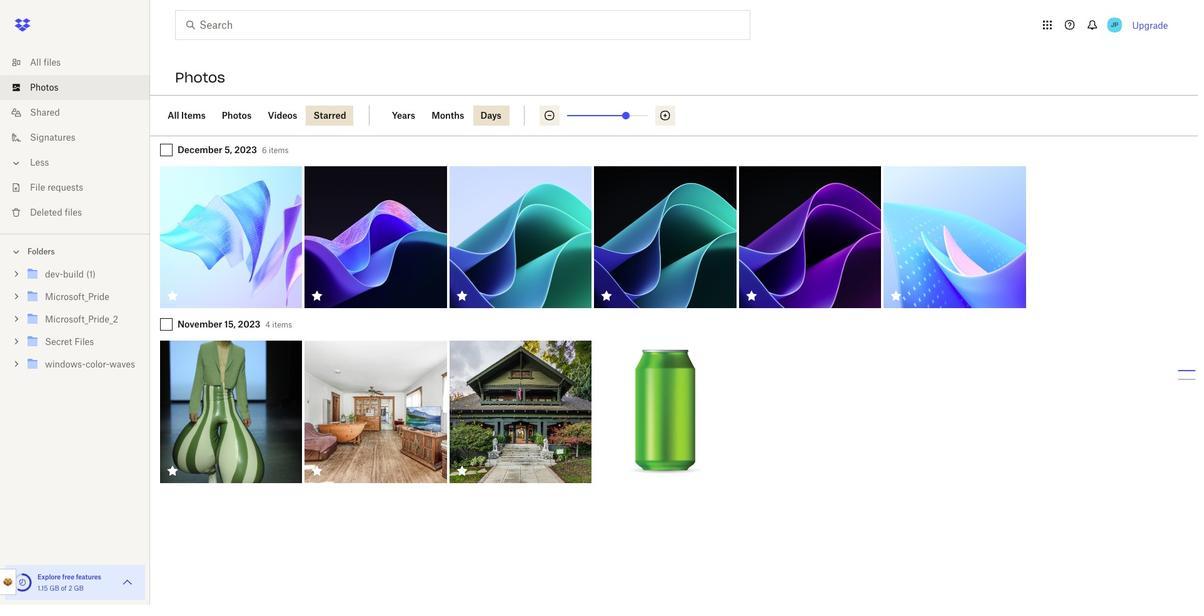 Task type: vqa. For each thing, say whether or not it's contained in the screenshot.
Explore free features 1.15 GB of 2 GB
yes



Task type: describe. For each thing, give the bounding box(es) containing it.
image - 4570_university_ave____pierre_galant_1.0.jpg 11/15/2023, 5:19:03 pm image
[[450, 341, 592, 484]]

files for deleted files
[[65, 207, 82, 218]]

file requests
[[30, 182, 83, 193]]

less image
[[10, 157, 23, 170]]

explore free features 1.15 gb of 2 gb
[[38, 574, 101, 592]]

photos link
[[10, 75, 150, 100]]

windows-
[[45, 359, 86, 370]]

explore
[[38, 574, 61, 581]]

folders button
[[0, 242, 150, 261]]

Photo Zoom Slider range field
[[567, 115, 648, 116]]

waves
[[109, 359, 135, 370]]

windows-color-waves link
[[25, 357, 140, 374]]

microsoft_pride_2 link
[[25, 312, 140, 328]]

2023 for november 15, 2023
[[238, 319, 261, 330]]

microsoft_pride link
[[25, 289, 140, 306]]

features
[[76, 574, 101, 581]]

signatures link
[[10, 125, 150, 150]]

upgrade link
[[1133, 20, 1169, 30]]

deleted
[[30, 207, 62, 218]]

all items button
[[160, 106, 213, 126]]

all files
[[30, 57, 61, 68]]

november 15, 2023 4 items
[[178, 319, 292, 330]]

shared
[[30, 107, 60, 118]]

secret
[[45, 337, 72, 347]]

upgrade
[[1133, 20, 1169, 30]]

shared link
[[10, 100, 150, 125]]

files for all files
[[44, 57, 61, 68]]

starred
[[314, 110, 346, 121]]

items for december 5, 2023
[[269, 146, 289, 155]]

months button
[[424, 106, 472, 126]]

dev-build (1) link
[[25, 267, 140, 283]]

microsoft_pride_2
[[45, 314, 118, 325]]

folders
[[28, 247, 55, 257]]

image - 05-blue_green_lm-4k.png 12/5/2023, 2:19:10 pm image
[[450, 166, 592, 309]]

all files link
[[10, 50, 150, 75]]

photos inside list item
[[30, 82, 58, 93]]

photos inside 'button'
[[222, 110, 252, 121]]

all items
[[168, 110, 206, 121]]

dev-
[[45, 269, 63, 280]]

years button
[[385, 106, 423, 126]]

1 gb from the left
[[50, 585, 59, 592]]

1.15
[[38, 585, 48, 592]]

image - 02-wave_dm-4k.png 12/5/2023, 2:19:13 pm image
[[305, 166, 447, 309]]

6
[[262, 146, 267, 155]]

list containing all files
[[0, 43, 150, 234]]

Search in folder "Dropbox" text field
[[200, 18, 724, 33]]

windows-color-waves
[[45, 359, 135, 370]]

2 gb from the left
[[74, 585, 84, 592]]

years
[[392, 110, 416, 121]]

deleted files link
[[10, 200, 150, 225]]

image - istockphoto-610015062-612x612.jpg 11/15/2023, 5:19:03 pm image
[[595, 341, 737, 484]]

file
[[30, 182, 45, 193]]

image - 06-blue_purple_dm-4k.png 12/5/2023, 2:18:47 pm image
[[739, 166, 882, 309]]

image - 03-devhome_lm-4k.png 12/5/2023, 2:19:43 pm image
[[160, 166, 302, 309]]

november
[[178, 319, 222, 330]]

all for all files
[[30, 57, 41, 68]]



Task type: locate. For each thing, give the bounding box(es) containing it.
group containing dev-build (1)
[[0, 261, 150, 385]]

image - 05-blue_green_dm-4k.png 12/5/2023, 2:19:00 pm image
[[595, 166, 737, 309]]

file requests link
[[10, 175, 150, 200]]

all down dropbox image
[[30, 57, 41, 68]]

image - inflatable-pants-today-inline-200227-5.webp 11/15/2023, 5:19:04 pm image
[[160, 341, 302, 484]]

photos list item
[[0, 75, 150, 100]]

starred button
[[306, 106, 354, 126]]

0 vertical spatial files
[[44, 57, 61, 68]]

tab list
[[160, 106, 370, 126], [385, 106, 525, 126]]

0 vertical spatial all
[[30, 57, 41, 68]]

1 vertical spatial 2023
[[238, 319, 261, 330]]

photos button
[[214, 106, 259, 126]]

gb right 2
[[74, 585, 84, 592]]

5,
[[225, 145, 232, 155]]

items for november 15, 2023
[[272, 321, 292, 330]]

0 horizontal spatial gb
[[50, 585, 59, 592]]

days button
[[473, 106, 509, 126]]

image - 04-layers_lm-4k.png 12/5/2023, 2:18:36 pm image
[[884, 166, 1026, 309]]

4
[[266, 321, 270, 330]]

gb
[[50, 585, 59, 592], [74, 585, 84, 592]]

0 vertical spatial 2023
[[234, 145, 257, 155]]

jp button
[[1105, 15, 1125, 35]]

microsoft_pride
[[45, 292, 110, 302]]

2
[[68, 585, 72, 592]]

videos button
[[260, 106, 305, 126]]

all left 'items'
[[168, 110, 179, 121]]

months
[[432, 110, 464, 121]]

quota usage element
[[13, 573, 33, 593]]

jp
[[1111, 21, 1119, 29]]

deleted files
[[30, 207, 82, 218]]

1 horizontal spatial all
[[168, 110, 179, 121]]

photos
[[175, 69, 225, 86], [30, 82, 58, 93], [222, 110, 252, 121]]

1 horizontal spatial gb
[[74, 585, 84, 592]]

photos up 'items'
[[175, 69, 225, 86]]

photos up shared
[[30, 82, 58, 93]]

2023 left 4 at the left bottom
[[238, 319, 261, 330]]

of
[[61, 585, 67, 592]]

15,
[[224, 319, 236, 330]]

free
[[62, 574, 74, 581]]

files inside the deleted files 'link'
[[65, 207, 82, 218]]

secret files
[[45, 337, 94, 347]]

1 vertical spatial items
[[272, 321, 292, 330]]

0 horizontal spatial tab list
[[160, 106, 370, 126]]

1 vertical spatial all
[[168, 110, 179, 121]]

photos up december 5, 2023 6 items in the left of the page
[[222, 110, 252, 121]]

december
[[178, 145, 222, 155]]

1 horizontal spatial files
[[65, 207, 82, 218]]

days
[[481, 110, 502, 121]]

files inside all files "link"
[[44, 57, 61, 68]]

secret files link
[[25, 334, 140, 351]]

2023 for december 5, 2023
[[234, 145, 257, 155]]

all inside "link"
[[30, 57, 41, 68]]

all
[[30, 57, 41, 68], [168, 110, 179, 121]]

december 5, 2023 6 items
[[178, 145, 289, 155]]

color-
[[86, 359, 109, 370]]

(1)
[[86, 269, 96, 280]]

list
[[0, 43, 150, 234]]

all for all items
[[168, 110, 179, 121]]

0 vertical spatial items
[[269, 146, 289, 155]]

1 tab list from the left
[[160, 106, 370, 126]]

items
[[181, 110, 206, 121]]

image - 52f9044b7e2655d26eb85c0b2abdc392-uncropped_scaled_within_1536_1152.webp 11/15/2023, 5:19:03 pm image
[[305, 341, 447, 484]]

group
[[0, 261, 150, 385]]

dropbox image
[[10, 13, 35, 38]]

files
[[44, 57, 61, 68], [65, 207, 82, 218]]

files down the file requests link
[[65, 207, 82, 218]]

items
[[269, 146, 289, 155], [272, 321, 292, 330]]

items inside december 5, 2023 6 items
[[269, 146, 289, 155]]

0 horizontal spatial all
[[30, 57, 41, 68]]

items right 4 at the left bottom
[[272, 321, 292, 330]]

items inside the november 15, 2023 4 items
[[272, 321, 292, 330]]

signatures
[[30, 132, 75, 143]]

tab list containing all items
[[160, 106, 370, 126]]

2023 right 5,
[[234, 145, 257, 155]]

tab list containing years
[[385, 106, 525, 126]]

2023
[[234, 145, 257, 155], [238, 319, 261, 330]]

dev-build (1)
[[45, 269, 96, 280]]

build
[[63, 269, 84, 280]]

all inside button
[[168, 110, 179, 121]]

0 horizontal spatial files
[[44, 57, 61, 68]]

videos
[[268, 110, 297, 121]]

1 horizontal spatial tab list
[[385, 106, 525, 126]]

items right 6 on the top left of the page
[[269, 146, 289, 155]]

files
[[75, 337, 94, 347]]

2 tab list from the left
[[385, 106, 525, 126]]

files up photos list item at left
[[44, 57, 61, 68]]

requests
[[47, 182, 83, 193]]

1 vertical spatial files
[[65, 207, 82, 218]]

less
[[30, 157, 49, 168]]

gb left of
[[50, 585, 59, 592]]



